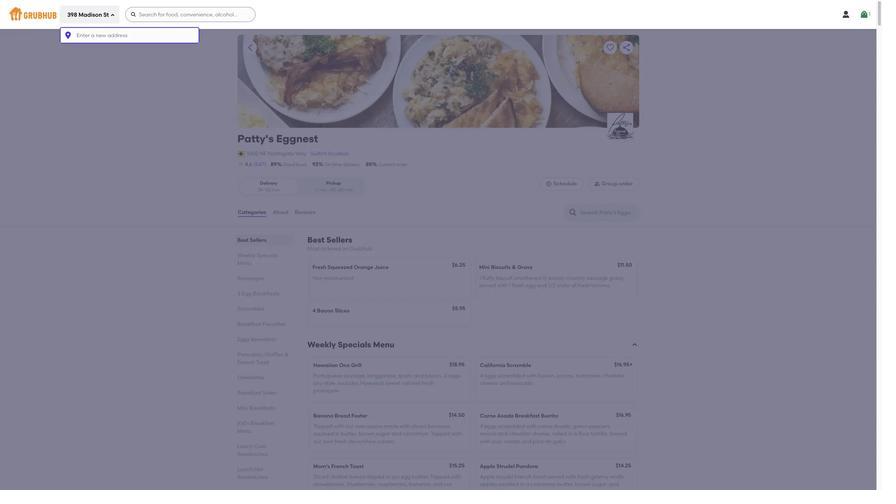 Task type: locate. For each thing, give the bounding box(es) containing it.
non
[[313, 275, 323, 281]]

mini
[[479, 265, 490, 271], [238, 405, 248, 412]]

egg down smothered
[[526, 283, 536, 289]]

best for best sellers
[[238, 237, 249, 244]]

topped
[[313, 424, 333, 430], [431, 431, 450, 438], [430, 474, 449, 481]]

good food
[[283, 162, 306, 167]]

specials
[[257, 253, 278, 259], [338, 340, 371, 349]]

correct order
[[378, 162, 408, 167]]

weekly down "best sellers"
[[238, 253, 256, 259]]

cheddar up cream
[[509, 431, 531, 438]]

Search Patty's Eggnest search field
[[580, 209, 637, 217]]

with down bananas,
[[451, 431, 462, 438]]

our down cinnamon at the right bottom of the page
[[555, 489, 563, 491]]

cream.
[[377, 439, 395, 445], [368, 489, 386, 491]]

0 horizontal spatial svg image
[[64, 31, 73, 40]]

sellers up weekly specials menu 'tab'
[[250, 237, 267, 244]]

reviews button
[[294, 199, 316, 226]]

served inside 4 eggs scrambled with carne asada, green peppers, onions and cheddar cheese, rolled in a flour tortilla. served with sour cream and pico de gallo.
[[610, 431, 627, 438]]

min
[[272, 187, 280, 193], [345, 187, 353, 193]]

sellers for best sellers
[[250, 237, 267, 244]]

brown up devonshire
[[359, 431, 375, 438]]

1 vertical spatial weekly
[[307, 340, 336, 349]]

breakfasts down breakfast sides tab
[[249, 405, 275, 412]]

3 inside tab
[[238, 291, 241, 297]]

hawaiian down longganisa,
[[360, 381, 384, 387]]

1 vertical spatial hawaiian
[[360, 381, 384, 387]]

2 vertical spatial order
[[557, 283, 571, 289]]

lunch cold sandwiches
[[238, 444, 268, 458]]

svg image left schedule
[[546, 181, 552, 187]]

sliced challah bread dipped in our egg batter. topped with strawberries, blueberries, raspberries, bananas and our own fresh devonshire cream. served with chicken app
[[313, 474, 461, 491]]

served inside 'sliced challah bread dipped in our egg batter. topped with strawberries, blueberries, raspberries, bananas and our own fresh devonshire cream. served with chicken app'
[[387, 489, 404, 491]]

0 vertical spatial cheddar
[[603, 373, 625, 379]]

1 vertical spatial weekly specials menu
[[307, 340, 395, 349]]

toast down waffles
[[256, 360, 270, 366]]

svg image for 4.6
[[238, 161, 243, 167]]

svg image inside schedule button
[[546, 181, 552, 187]]

and down smith
[[609, 482, 619, 488]]

order right "correct"
[[396, 162, 408, 167]]

1 apple from the top
[[480, 464, 495, 470]]

1 horizontal spatial butter,
[[557, 482, 574, 488]]

1 vertical spatial 3
[[444, 373, 447, 379]]

0 vertical spatial served
[[610, 431, 627, 438]]

cream. down dipped
[[368, 489, 386, 491]]

foster
[[351, 413, 367, 419]]

svg image left 4.6
[[238, 161, 243, 167]]

french up the challah on the left
[[331, 464, 349, 470]]

398 madison st
[[67, 11, 109, 18]]

1 vertical spatial breakfasts
[[249, 405, 275, 412]]

with
[[497, 283, 508, 289], [526, 373, 537, 379], [334, 424, 344, 430], [400, 424, 410, 430], [526, 424, 537, 430], [451, 431, 462, 438], [480, 439, 491, 445], [451, 474, 461, 481], [566, 474, 576, 481], [406, 489, 416, 491], [543, 489, 553, 491]]

save this restaurant image
[[606, 43, 615, 52]]

weekly specials menu inside button
[[307, 340, 395, 349]]

1 vertical spatial a
[[526, 482, 529, 488]]

smothered
[[514, 275, 541, 281]]

0 horizontal spatial toast
[[256, 360, 270, 366]]

0 horizontal spatial weekly specials menu
[[238, 253, 278, 267]]

2 sandwiches from the top
[[238, 475, 268, 481]]

any
[[313, 381, 323, 387]]

0 vertical spatial served
[[479, 283, 496, 289]]

&
[[512, 265, 516, 271], [285, 352, 289, 358]]

1 vertical spatial order
[[619, 181, 633, 187]]

with inside '4 eggs scrambled with bacon, onions, tomatoes, cheddar cheese and avocado.'
[[526, 373, 537, 379]]

1 vertical spatial french
[[331, 464, 349, 470]]

sandwiches down hot
[[238, 475, 268, 481]]

and up 'chicken'
[[433, 482, 443, 488]]

carne
[[480, 413, 496, 419]]

apple inside apple strudel french toast served with fresh granny smith apples sautéed in a cinnamon butter, brown sugar, and lemon glaze and topped with our own fresh devon shi
[[480, 474, 495, 481]]

hawaiian up portuguese
[[313, 362, 338, 369]]

pasteurized
[[324, 275, 354, 281]]

1000
[[247, 151, 258, 157]]

egg inside 'sliced challah bread dipped in our egg batter. topped with strawberries, blueberries, raspberries, bananas and our own fresh devonshire cream. served with chicken app'
[[401, 474, 411, 481]]

0 horizontal spatial sellers
[[250, 237, 267, 244]]

& for biscuits
[[512, 265, 516, 271]]

avocado.
[[511, 381, 534, 387]]

0 horizontal spatial butter,
[[341, 431, 358, 438]]

butter, inside apple strudel french toast served with fresh granny smith apples sautéed in a cinnamon butter, brown sugar, and lemon glaze and topped with our own fresh devon shi
[[557, 482, 574, 488]]

specials inside button
[[338, 340, 371, 349]]

brown
[[359, 431, 375, 438], [575, 482, 591, 488]]

categories
[[238, 209, 266, 216]]

0 vertical spatial $16.95
[[614, 362, 630, 368]]

in
[[543, 275, 547, 281], [335, 431, 340, 438], [568, 431, 573, 438], [386, 474, 390, 481], [520, 482, 525, 488]]

california
[[480, 362, 506, 369]]

scrambles
[[238, 306, 264, 312]]

menu inside 'tab'
[[238, 260, 251, 267]]

lunch for lunch cold sandwiches
[[238, 444, 253, 450]]

with up avocado.
[[526, 373, 537, 379]]

1 horizontal spatial 3
[[444, 373, 447, 379]]

0 vertical spatial 3
[[238, 291, 241, 297]]

in up topped
[[520, 482, 525, 488]]

1 vertical spatial apple
[[480, 474, 495, 481]]

$16.95
[[614, 362, 630, 368], [616, 412, 631, 419]]

schedule button
[[540, 178, 584, 191]]

1 vertical spatial $16.95
[[616, 412, 631, 419]]

own down foster
[[355, 424, 366, 430]]

pancakes,
[[238, 352, 263, 358]]

kid's breakfast menu
[[238, 421, 275, 435]]

svg image down 398
[[64, 31, 73, 40]]

benedicts
[[251, 337, 276, 343]]

egg left batter.
[[401, 474, 411, 481]]

1 horizontal spatial svg image
[[238, 161, 243, 167]]

85
[[366, 161, 372, 168]]

fresh down bacon.
[[422, 381, 434, 387]]

mini up kid's
[[238, 405, 248, 412]]

2 scrambled from the top
[[498, 424, 525, 430]]

with up cinnamon.
[[400, 424, 410, 430]]

location
[[328, 151, 349, 157]]

1 horizontal spatial hawaiian
[[360, 381, 384, 387]]

topped up 'chicken'
[[430, 474, 449, 481]]

order right group
[[619, 181, 633, 187]]

0 horizontal spatial french
[[238, 360, 255, 366]]

apple left strudel
[[480, 464, 495, 470]]

lunch inside the lunch cold sandwiches
[[238, 444, 253, 450]]

breakfasts inside "tab"
[[249, 405, 275, 412]]

share icon image
[[622, 43, 631, 52]]

1 vertical spatial menu
[[373, 340, 395, 349]]

brown inside topped with our own sauce made with sliced bananas, sauteed in butter, brown sugar and cinnamon. topped with our own fresh devonshire cream.
[[359, 431, 375, 438]]

and left 1/2
[[537, 283, 547, 289]]

0 horizontal spatial specials
[[257, 253, 278, 259]]

best up weekly specials menu 'tab'
[[238, 237, 249, 244]]

0 vertical spatial weekly
[[238, 253, 256, 259]]

chicken
[[418, 489, 437, 491]]

0 horizontal spatial served
[[387, 489, 404, 491]]

own down the strawberries,
[[313, 489, 324, 491]]

svg image for schedule
[[546, 181, 552, 187]]

with down cinnamon at the right bottom of the page
[[543, 489, 553, 491]]

4 inside 4 eggs scrambled with carne asada, green peppers, onions and cheddar cheese, rolled in a flour tortilla. served with sour cream and pico de gallo.
[[480, 424, 483, 430]]

and inside 'sliced challah bread dipped in our egg batter. topped with strawberries, blueberries, raspberries, bananas and our own fresh devonshire cream. served with chicken app'
[[433, 482, 443, 488]]

in up raspberries,
[[386, 474, 390, 481]]

1 lunch from the top
[[238, 444, 253, 450]]

ne
[[260, 151, 267, 157]]

0 vertical spatial 4
[[313, 308, 316, 314]]

banana bread foster
[[313, 413, 367, 419]]

0 vertical spatial egg
[[526, 283, 536, 289]]

sellers inside best sellers most ordered on grubhub
[[327, 235, 352, 245]]

topped
[[523, 489, 542, 491]]

fresh left 'granny'
[[577, 474, 590, 481]]

menu inside kid's breakfast menu
[[238, 429, 251, 435]]

correct
[[378, 162, 395, 167]]

scrambled down "california scramble"
[[498, 373, 525, 379]]

eggs inside 4 eggs scrambled with carne asada, green peppers, onions and cheddar cheese, rolled in a flour tortilla. served with sour cream and pico de gallo.
[[484, 424, 497, 430]]

sliced
[[412, 424, 426, 430]]

savory
[[548, 275, 565, 281]]

menu up beverages
[[238, 260, 251, 267]]

categories button
[[238, 199, 267, 226]]

1 horizontal spatial served
[[610, 431, 627, 438]]

scrambles tab
[[238, 305, 290, 313]]

topped with our own sauce made with sliced bananas, sauteed in butter, brown sugar and cinnamon. topped with our own fresh devonshire cream.
[[313, 424, 462, 445]]

on
[[342, 246, 349, 252]]

1 horizontal spatial weekly specials menu
[[307, 340, 395, 349]]

pancakes, waffles & french toast
[[238, 352, 289, 366]]

fresh
[[512, 283, 525, 289], [422, 381, 434, 387], [335, 439, 347, 445], [577, 474, 590, 481], [325, 489, 338, 491], [576, 489, 588, 491]]

1 horizontal spatial mini
[[479, 265, 490, 271]]

2 vertical spatial menu
[[238, 429, 251, 435]]

1 horizontal spatial french
[[331, 464, 349, 470]]

save this restaurant button
[[604, 41, 617, 54]]

browns.
[[592, 283, 611, 289]]

scrambled down asada
[[498, 424, 525, 430]]

1/2
[[548, 283, 556, 289]]

breakfast down scrambles at left bottom
[[238, 321, 262, 328]]

1 horizontal spatial best
[[307, 235, 325, 245]]

2 lunch from the top
[[238, 467, 253, 473]]

1 sandwiches from the top
[[238, 452, 268, 458]]

scrambled inside 4 eggs scrambled with carne asada, green peppers, onions and cheddar cheese, rolled in a flour tortilla. served with sour cream and pico de gallo.
[[498, 424, 525, 430]]

0 horizontal spatial hawaiian
[[313, 362, 338, 369]]

eggs inside '4 eggs scrambled with bacon, onions, tomatoes, cheddar cheese and avocado.'
[[484, 373, 497, 379]]

lunch inside the lunch hot sandwiches
[[238, 467, 253, 473]]

banana
[[313, 413, 334, 419]]

about button
[[272, 199, 289, 226]]

0 horizontal spatial order
[[396, 162, 408, 167]]

3 left egg
[[238, 291, 241, 297]]

0 vertical spatial &
[[512, 265, 516, 271]]

breakfasts down beverages tab
[[253, 291, 279, 297]]

& for waffles
[[285, 352, 289, 358]]

& left gravy
[[512, 265, 516, 271]]

mom's
[[313, 464, 330, 470]]

eggs up onions
[[484, 424, 497, 430]]

scramble
[[507, 362, 531, 369]]

1 vertical spatial mini
[[238, 405, 248, 412]]

& inside pancakes, waffles & french toast
[[285, 352, 289, 358]]

sellers up 'on'
[[327, 235, 352, 245]]

svg image
[[64, 31, 73, 40], [238, 161, 243, 167], [546, 181, 552, 187]]

apple
[[480, 464, 495, 470], [480, 474, 495, 481]]

1 horizontal spatial order
[[557, 283, 571, 289]]

mini up fluffy
[[479, 265, 490, 271]]

4 up onions
[[480, 424, 483, 430]]

0 horizontal spatial mini
[[238, 405, 248, 412]]

89
[[271, 161, 277, 168]]

fresh
[[313, 265, 326, 271]]

4 inside '4 eggs scrambled with bacon, onions, tomatoes, cheddar cheese and avocado.'
[[480, 373, 483, 379]]

1 inside button
[[869, 11, 871, 17]]

in left savory
[[543, 275, 547, 281]]

0 vertical spatial brown
[[359, 431, 375, 438]]

biscuits
[[491, 265, 511, 271]]

option group
[[238, 178, 365, 196]]

eggs inside portuguese sausage, longganisa, spam and bacon. 3 eggs any style. includes hawaiian sweet roll and fresh pineapple.
[[448, 373, 461, 379]]

0 vertical spatial mini
[[479, 265, 490, 271]]

sellers inside best sellers tab
[[250, 237, 267, 244]]

1 scrambled from the top
[[498, 373, 525, 379]]

weekly up hawaiian ono grill
[[307, 340, 336, 349]]

topped up sauteed
[[313, 424, 333, 430]]

2 apple from the top
[[480, 474, 495, 481]]

1 fluffy biscuit smothered in savory country sausage gravy, served with 1 fresh egg and 1/2 order of hash browns.
[[479, 275, 625, 289]]

lunch cold sandwiches tab
[[238, 443, 290, 459]]

mini for mini breakfasts
[[238, 405, 248, 412]]

brown up devon
[[575, 482, 591, 488]]

lunch hot sandwiches tab
[[238, 466, 290, 482]]

2 vertical spatial svg image
[[546, 181, 552, 187]]

0 vertical spatial sandwiches
[[238, 452, 268, 458]]

0 vertical spatial svg image
[[64, 31, 73, 40]]

0 horizontal spatial brown
[[359, 431, 375, 438]]

1 vertical spatial cream.
[[368, 489, 386, 491]]

1 horizontal spatial min
[[345, 187, 353, 193]]

breakfast down mini breakfasts "tab"
[[250, 421, 275, 427]]

2 vertical spatial french
[[515, 474, 532, 481]]

fresh left devonshire
[[335, 439, 347, 445]]

served inside apple strudel french toast served with fresh granny smith apples sautéed in a cinnamon butter, brown sugar, and lemon glaze and topped with our own fresh devon shi
[[548, 474, 564, 481]]

best inside best sellers most ordered on grubhub
[[307, 235, 325, 245]]

food
[[296, 162, 306, 167]]

sweet
[[386, 381, 400, 387]]

1 for 1 fluffy biscuit smothered in savory country sausage gravy, served with 1 fresh egg and 1/2 order of hash browns.
[[479, 275, 481, 281]]

1 horizontal spatial served
[[548, 474, 564, 481]]

menu for kid's breakfast menu tab
[[238, 429, 251, 435]]

specials up grill
[[338, 340, 371, 349]]

best up "most" at the left of page
[[307, 235, 325, 245]]

sugar,
[[592, 482, 608, 488]]

1 horizontal spatial cheddar
[[603, 373, 625, 379]]

0 vertical spatial toast
[[256, 360, 270, 366]]

and up the sour
[[498, 431, 508, 438]]

0 horizontal spatial &
[[285, 352, 289, 358]]

patty's
[[238, 132, 274, 145]]

breakfast inside kid's breakfast menu
[[250, 421, 275, 427]]

0 vertical spatial lunch
[[238, 444, 253, 450]]

breakfast sides tab
[[238, 389, 290, 397]]

4 up 'cheese' in the right of the page
[[480, 373, 483, 379]]

subscription pass image
[[238, 151, 245, 157]]

egg
[[242, 291, 252, 297]]

0 vertical spatial french
[[238, 360, 255, 366]]

own inside apple strudel french toast served with fresh granny smith apples sautéed in a cinnamon butter, brown sugar, and lemon glaze and topped with our own fresh devon shi
[[564, 489, 575, 491]]

breakfast down omelettes
[[238, 390, 262, 397]]

0 vertical spatial hawaiian
[[313, 362, 338, 369]]

svg image
[[842, 10, 851, 19], [860, 10, 869, 19], [131, 12, 136, 17], [110, 13, 115, 17]]

1 horizontal spatial a
[[574, 431, 577, 438]]

good
[[283, 162, 295, 167]]

order inside button
[[619, 181, 633, 187]]

1 vertical spatial 4
[[480, 373, 483, 379]]

Search for food, convenience, alcohol... search field
[[125, 7, 255, 22]]

blueberries,
[[347, 482, 377, 488]]

cheddar down "$16.95 +"
[[603, 373, 625, 379]]

toast
[[256, 360, 270, 366], [350, 464, 364, 470]]

0 horizontal spatial weekly
[[238, 253, 256, 259]]

menu up longganisa,
[[373, 340, 395, 349]]

with down onions
[[480, 439, 491, 445]]

0 horizontal spatial served
[[479, 283, 496, 289]]

served up cinnamon at the right bottom of the page
[[548, 474, 564, 481]]

1 vertical spatial brown
[[575, 482, 591, 488]]

lunch left cold
[[238, 444, 253, 450]]

1 horizontal spatial 1
[[509, 283, 511, 289]]

asada,
[[554, 424, 572, 430]]

2 horizontal spatial 1
[[869, 11, 871, 17]]

0 vertical spatial a
[[574, 431, 577, 438]]

portuguese sausage, longganisa, spam and bacon. 3 eggs any style. includes hawaiian sweet roll and fresh pineapple.
[[313, 373, 461, 394]]

proceed button
[[837, 164, 882, 177]]

french down pancakes,
[[238, 360, 255, 366]]

1 vertical spatial lunch
[[238, 467, 253, 473]]

0 vertical spatial apple
[[480, 464, 495, 470]]

sauteed
[[313, 431, 334, 438]]

4 for 4 eggs scrambled with bacon, onions, tomatoes, cheddar cheese and avocado.
[[480, 373, 483, 379]]

1 vertical spatial egg
[[401, 474, 411, 481]]

served right the tortilla.
[[610, 431, 627, 438]]

country
[[566, 275, 585, 281]]

main navigation navigation
[[0, 0, 882, 491]]

1 vertical spatial sandwiches
[[238, 475, 268, 481]]

lunch left hot
[[238, 467, 253, 473]]

1 horizontal spatial toast
[[350, 464, 364, 470]]

1 vertical spatial 1
[[479, 275, 481, 281]]

own left devon
[[564, 489, 575, 491]]

0 vertical spatial weekly specials menu
[[238, 253, 278, 267]]

in inside apple strudel french toast served with fresh granny smith apples sautéed in a cinnamon butter, brown sugar, and lemon glaze and topped with our own fresh devon shi
[[520, 482, 525, 488]]

in right sauteed
[[335, 431, 340, 438]]

0 horizontal spatial egg
[[401, 474, 411, 481]]

in inside 'sliced challah bread dipped in our egg batter. topped with strawberries, blueberries, raspberries, bananas and our own fresh devonshire cream. served with chicken app'
[[386, 474, 390, 481]]

weekly specials menu inside 'tab'
[[238, 253, 278, 267]]

0 horizontal spatial a
[[526, 482, 529, 488]]

2 min from the left
[[345, 187, 353, 193]]

1 vertical spatial svg image
[[238, 161, 243, 167]]

served down raspberries,
[[387, 489, 404, 491]]

1 vertical spatial specials
[[338, 340, 371, 349]]

madison
[[79, 11, 102, 18]]

smith
[[610, 474, 624, 481]]

weekly specials menu up grill
[[307, 340, 395, 349]]

1 vertical spatial &
[[285, 352, 289, 358]]

3 right bacon.
[[444, 373, 447, 379]]

1 min from the left
[[272, 187, 280, 193]]

1 horizontal spatial &
[[512, 265, 516, 271]]

search icon image
[[569, 208, 577, 217]]

fresh down smothered
[[512, 283, 525, 289]]

0 horizontal spatial min
[[272, 187, 280, 193]]

2 horizontal spatial order
[[619, 181, 633, 187]]

sandwiches down cold
[[238, 452, 268, 458]]

3 egg breakfasts tab
[[238, 290, 290, 298]]

1 vertical spatial topped
[[431, 431, 450, 438]]

a up topped
[[526, 482, 529, 488]]

0 horizontal spatial 1
[[479, 275, 481, 281]]

mini breakfasts
[[238, 405, 275, 412]]

mini breakfasts tab
[[238, 405, 290, 413]]

st
[[103, 11, 109, 18]]

own inside 'sliced challah bread dipped in our egg batter. topped with strawberries, blueberries, raspberries, bananas and our own fresh devonshire cream. served with chicken app'
[[313, 489, 324, 491]]

order
[[396, 162, 408, 167], [619, 181, 633, 187], [557, 283, 571, 289]]

cheese
[[480, 381, 498, 387]]

0 vertical spatial 1
[[869, 11, 871, 17]]

eggs for $18.95
[[484, 373, 497, 379]]

& right waffles
[[285, 352, 289, 358]]

0 vertical spatial breakfasts
[[253, 291, 279, 297]]

breakfast favorites tab
[[238, 321, 290, 328]]

tortilla.
[[591, 431, 609, 438]]

fresh inside portuguese sausage, longganisa, spam and bacon. 3 eggs any style. includes hawaiian sweet roll and fresh pineapple.
[[422, 381, 434, 387]]

french down pandora
[[515, 474, 532, 481]]

glaze
[[497, 489, 511, 491]]

butter, right cinnamon at the right bottom of the page
[[557, 482, 574, 488]]

and right 'cheese' in the right of the page
[[499, 381, 509, 387]]

tomatoes,
[[576, 373, 602, 379]]

4 left bacon
[[313, 308, 316, 314]]

weekly specials menu tab
[[238, 252, 290, 267]]

omelettes tab
[[238, 374, 290, 382]]

lunch for lunch hot sandwiches
[[238, 467, 253, 473]]

best inside best sellers tab
[[238, 237, 249, 244]]

about
[[273, 209, 288, 216]]

1 vertical spatial butter,
[[557, 482, 574, 488]]

1 horizontal spatial specials
[[338, 340, 371, 349]]

0 vertical spatial order
[[396, 162, 408, 167]]

order inside 1 fluffy biscuit smothered in savory country sausage gravy, served with 1 fresh egg and 1/2 order of hash browns.
[[557, 283, 571, 289]]

fresh down the strawberries,
[[325, 489, 338, 491]]

mini inside "tab"
[[238, 405, 248, 412]]

menu down kid's
[[238, 429, 251, 435]]

brown inside apple strudel french toast served with fresh granny smith apples sautéed in a cinnamon butter, brown sugar, and lemon glaze and topped with our own fresh devon shi
[[575, 482, 591, 488]]

Enter a new address search field
[[60, 27, 199, 44]]

2 vertical spatial 4
[[480, 424, 483, 430]]

in down asada,
[[568, 431, 573, 438]]

0 horizontal spatial 3
[[238, 291, 241, 297]]

2 horizontal spatial svg image
[[546, 181, 552, 187]]

1 horizontal spatial brown
[[575, 482, 591, 488]]

specials down best sellers tab
[[257, 253, 278, 259]]

weekly specials menu down "best sellers"
[[238, 253, 278, 267]]

0 vertical spatial butter,
[[341, 431, 358, 438]]

served down fluffy
[[479, 283, 496, 289]]

scrambled for avocado.
[[498, 373, 525, 379]]

specials inside 'tab'
[[257, 253, 278, 259]]

with down biscuit
[[497, 283, 508, 289]]

min down delivery
[[272, 187, 280, 193]]

1 horizontal spatial weekly
[[307, 340, 336, 349]]

our up raspberries,
[[392, 474, 400, 481]]

scrambled inside '4 eggs scrambled with bacon, onions, tomatoes, cheddar cheese and avocado.'
[[498, 373, 525, 379]]

1000 ne northgate way
[[247, 151, 307, 157]]

2 vertical spatial topped
[[430, 474, 449, 481]]

cream. inside 'sliced challah bread dipped in our egg batter. topped with strawberries, blueberries, raspberries, bananas and our own fresh devonshire cream. served with chicken app'
[[368, 489, 386, 491]]



Task type: describe. For each thing, give the bounding box(es) containing it.
breakfasts inside tab
[[253, 291, 279, 297]]

our down $15.25
[[444, 482, 452, 488]]

1000 ne northgate way button
[[247, 150, 307, 158]]

grubhub
[[350, 246, 372, 252]]

3 inside portuguese sausage, longganisa, spam and bacon. 3 eggs any style. includes hawaiian sweet roll and fresh pineapple.
[[444, 373, 447, 379]]

sliced
[[313, 474, 329, 481]]

bacon
[[317, 308, 334, 314]]

patty's eggnest logo image
[[607, 113, 633, 139]]

menu inside button
[[373, 340, 395, 349]]

on
[[325, 162, 331, 167]]

and inside 1 fluffy biscuit smothered in savory country sausage gravy, served with 1 fresh egg and 1/2 order of hash browns.
[[537, 283, 547, 289]]

sautéed
[[498, 482, 519, 488]]

order for correct order
[[396, 162, 408, 167]]

and left pico
[[522, 439, 532, 445]]

sides
[[263, 390, 276, 397]]

carne
[[538, 424, 553, 430]]

2 vertical spatial 1
[[509, 283, 511, 289]]

eggs
[[238, 337, 250, 343]]

onions
[[480, 431, 497, 438]]

grill
[[351, 362, 362, 369]]

juice
[[375, 265, 389, 271]]

group
[[602, 181, 618, 187]]

mi
[[320, 187, 326, 193]]

fresh inside 1 fluffy biscuit smothered in savory country sausage gravy, served with 1 fresh egg and 1/2 order of hash browns.
[[512, 283, 525, 289]]

delivery 35–50 min
[[258, 181, 280, 193]]

in inside topped with our own sauce made with sliced bananas, sauteed in butter, brown sugar and cinnamon. topped with our own fresh devonshire cream.
[[335, 431, 340, 438]]

delivery
[[343, 162, 360, 167]]

caret left icon image
[[246, 43, 255, 52]]

hash
[[578, 283, 590, 289]]

pancakes, waffles & french toast tab
[[238, 351, 290, 367]]

svg image inside the main navigation "navigation"
[[64, 31, 73, 40]]

4 eggs scrambled with bacon, onions, tomatoes, cheddar cheese and avocado.
[[480, 373, 625, 387]]

french inside apple strudel french toast served with fresh granny smith apples sautéed in a cinnamon butter, brown sugar, and lemon glaze and topped with our own fresh devon shi
[[515, 474, 532, 481]]

sausage,
[[343, 373, 366, 379]]

1 button
[[860, 8, 871, 21]]

sandwiches for hot
[[238, 475, 268, 481]]

fresh inside 'sliced challah bread dipped in our egg batter. topped with strawberries, blueberries, raspberries, bananas and our own fresh devonshire cream. served with chicken app'
[[325, 489, 338, 491]]

and right spam
[[414, 373, 424, 379]]

non pasteurized
[[313, 275, 354, 281]]

green
[[573, 424, 588, 430]]

option group containing delivery 35–50 min
[[238, 178, 365, 196]]

favorites
[[263, 321, 286, 328]]

people icon image
[[594, 181, 600, 187]]

bread
[[335, 413, 350, 419]]

$14.50
[[449, 412, 465, 419]]

asada
[[497, 413, 514, 419]]

onions,
[[557, 373, 575, 379]]

and down sautéed
[[512, 489, 522, 491]]

in inside 4 eggs scrambled with carne asada, green peppers, onions and cheddar cheese, rolled in a flour tortilla. served with sour cream and pico de gallo.
[[568, 431, 573, 438]]

4.6
[[245, 161, 252, 168]]

our down sauteed
[[313, 439, 322, 445]]

•
[[327, 187, 329, 193]]

served inside 1 fluffy biscuit smothered in savory country sausage gravy, served with 1 fresh egg and 1/2 order of hash browns.
[[479, 283, 496, 289]]

weekly inside button
[[307, 340, 336, 349]]

398
[[67, 11, 77, 18]]

with down $15.25
[[451, 474, 461, 481]]

strudel
[[497, 464, 515, 470]]

breakfast sides
[[238, 390, 276, 397]]

squeezed
[[328, 265, 353, 271]]

best sellers most ordered on grubhub
[[307, 235, 372, 252]]

lemon
[[480, 489, 496, 491]]

breakfast up carne
[[515, 413, 540, 419]]

kid's breakfast menu tab
[[238, 420, 290, 436]]

eggs benedicts tab
[[238, 336, 290, 344]]

with down bananas
[[406, 489, 416, 491]]

patty's eggnest
[[238, 132, 318, 145]]

cream
[[504, 439, 520, 445]]

roll
[[402, 381, 409, 387]]

sauce
[[367, 424, 382, 430]]

with up the cheese,
[[526, 424, 537, 430]]

challah
[[330, 474, 349, 481]]

toast inside pancakes, waffles & french toast
[[256, 360, 270, 366]]

biscuit
[[496, 275, 513, 281]]

and inside '4 eggs scrambled with bacon, onions, tomatoes, cheddar cheese and avocado.'
[[499, 381, 509, 387]]

cinnamon
[[531, 482, 556, 488]]

own down sauteed
[[323, 439, 334, 445]]

northgate
[[268, 151, 294, 157]]

fresh inside topped with our own sauce made with sliced bananas, sauteed in butter, brown sugar and cinnamon. topped with our own fresh devonshire cream.
[[335, 439, 347, 445]]

best sellers tab
[[238, 237, 290, 244]]

omelettes
[[238, 375, 264, 381]]

$18.95
[[450, 362, 465, 368]]

cream. inside topped with our own sauce made with sliced bananas, sauteed in butter, brown sugar and cinnamon. topped with our own fresh devonshire cream.
[[377, 439, 395, 445]]

$16.95 for $16.95 +
[[614, 362, 630, 368]]

our inside apple strudel french toast served with fresh granny smith apples sautéed in a cinnamon butter, brown sugar, and lemon glaze and topped with our own fresh devon shi
[[555, 489, 563, 491]]

beverages
[[238, 276, 264, 282]]

a inside 4 eggs scrambled with carne asada, green peppers, onions and cheddar cheese, rolled in a flour tortilla. served with sour cream and pico de gallo.
[[574, 431, 577, 438]]

gravy,
[[609, 275, 625, 281]]

4 for 4 bacon slices
[[313, 308, 316, 314]]

cheddar inside '4 eggs scrambled with bacon, onions, tomatoes, cheddar cheese and avocado.'
[[603, 373, 625, 379]]

switch location button
[[310, 150, 349, 158]]

+
[[630, 362, 633, 368]]

with down banana bread foster at the bottom of the page
[[334, 424, 344, 430]]

4 for 4 eggs scrambled with carne asada, green peppers, onions and cheddar cheese, rolled in a flour tortilla. served with sour cream and pico de gallo.
[[480, 424, 483, 430]]

spam
[[398, 373, 413, 379]]

$15.25
[[449, 463, 465, 469]]

devon
[[590, 489, 606, 491]]

apple strudel pandora
[[480, 464, 538, 470]]

weekly inside 'tab'
[[238, 253, 256, 259]]

hot
[[254, 467, 263, 473]]

topped inside 'sliced challah bread dipped in our egg batter. topped with strawberries, blueberries, raspberries, bananas and our own fresh devonshire cream. served with chicken app'
[[430, 474, 449, 481]]

bread
[[350, 474, 365, 481]]

svg image inside 1 button
[[860, 10, 869, 19]]

apple for apple strudel pandora
[[480, 464, 495, 470]]

$16.95 for $16.95
[[616, 412, 631, 419]]

1 vertical spatial toast
[[350, 464, 364, 470]]

min inside delivery 35–50 min
[[272, 187, 280, 193]]

burrito
[[541, 413, 559, 419]]

de
[[545, 439, 552, 445]]

batter.
[[412, 474, 429, 481]]

mini biscuits & gravy
[[479, 265, 533, 271]]

and inside topped with our own sauce made with sliced bananas, sauteed in butter, brown sugar and cinnamon. topped with our own fresh devonshire cream.
[[391, 431, 402, 438]]

0 vertical spatial topped
[[313, 424, 333, 430]]

bacon.
[[425, 373, 443, 379]]

(547)
[[254, 161, 266, 168]]

min inside pickup 7.1 mi • 20–30 min
[[345, 187, 353, 193]]

mom's french toast
[[313, 464, 364, 470]]

rolled
[[553, 431, 567, 438]]

1 for 1
[[869, 11, 871, 17]]

pickup
[[326, 181, 341, 186]]

pandora
[[516, 464, 538, 470]]

$14.25
[[616, 463, 631, 469]]

best sellers
[[238, 237, 267, 244]]

gallo.
[[553, 439, 567, 445]]

best for best sellers most ordered on grubhub
[[307, 235, 325, 245]]

french inside pancakes, waffles & french toast
[[238, 360, 255, 366]]

fresh left devon
[[576, 489, 588, 491]]

with left 'granny'
[[566, 474, 576, 481]]

our down 'bread'
[[346, 424, 354, 430]]

on time delivery
[[325, 162, 360, 167]]

egg inside 1 fluffy biscuit smothered in savory country sausage gravy, served with 1 fresh egg and 1/2 order of hash browns.
[[526, 283, 536, 289]]

orange
[[354, 265, 373, 271]]

cheddar inside 4 eggs scrambled with carne asada, green peppers, onions and cheddar cheese, rolled in a flour tortilla. served with sour cream and pico de gallo.
[[509, 431, 531, 438]]

schedule
[[554, 181, 577, 187]]

4 bacon slices
[[313, 308, 350, 314]]

in inside 1 fluffy biscuit smothered in savory country sausage gravy, served with 1 fresh egg and 1/2 order of hash browns.
[[543, 275, 547, 281]]

of
[[572, 283, 577, 289]]

granny
[[591, 474, 609, 481]]

sandwiches for cold
[[238, 452, 268, 458]]

mini for mini biscuits & gravy
[[479, 265, 490, 271]]

sellers for best sellers most ordered on grubhub
[[327, 235, 352, 245]]

hawaiian inside portuguese sausage, longganisa, spam and bacon. 3 eggs any style. includes hawaiian sweet roll and fresh pineapple.
[[360, 381, 384, 387]]

strudel
[[496, 474, 514, 481]]

and right roll
[[410, 381, 421, 387]]

reviews
[[295, 209, 316, 216]]

proceed
[[860, 167, 882, 174]]

7.1
[[315, 187, 319, 193]]

beverages tab
[[238, 275, 290, 283]]

with inside 1 fluffy biscuit smothered in savory country sausage gravy, served with 1 fresh egg and 1/2 order of hash browns.
[[497, 283, 508, 289]]

menu for weekly specials menu 'tab'
[[238, 260, 251, 267]]

scrambled for cheddar
[[498, 424, 525, 430]]

eggs for $14.50
[[484, 424, 497, 430]]

order for group order
[[619, 181, 633, 187]]

cold
[[254, 444, 266, 450]]

butter, inside topped with our own sauce made with sliced bananas, sauteed in butter, brown sugar and cinnamon. topped with our own fresh devonshire cream.
[[341, 431, 358, 438]]

ordered
[[321, 246, 341, 252]]

35–50
[[258, 187, 271, 193]]

apple for apple strudel french toast served with fresh granny smith apples sautéed in a cinnamon butter, brown sugar, and lemon glaze and topped with our own fresh devon shi
[[480, 474, 495, 481]]

time
[[332, 162, 342, 167]]

breakfast inside "breakfast favorites" tab
[[238, 321, 262, 328]]

breakfast inside breakfast sides tab
[[238, 390, 262, 397]]

a inside apple strudel french toast served with fresh granny smith apples sautéed in a cinnamon butter, brown sugar, and lemon glaze and topped with our own fresh devon shi
[[526, 482, 529, 488]]



Task type: vqa. For each thing, say whether or not it's contained in the screenshot.


